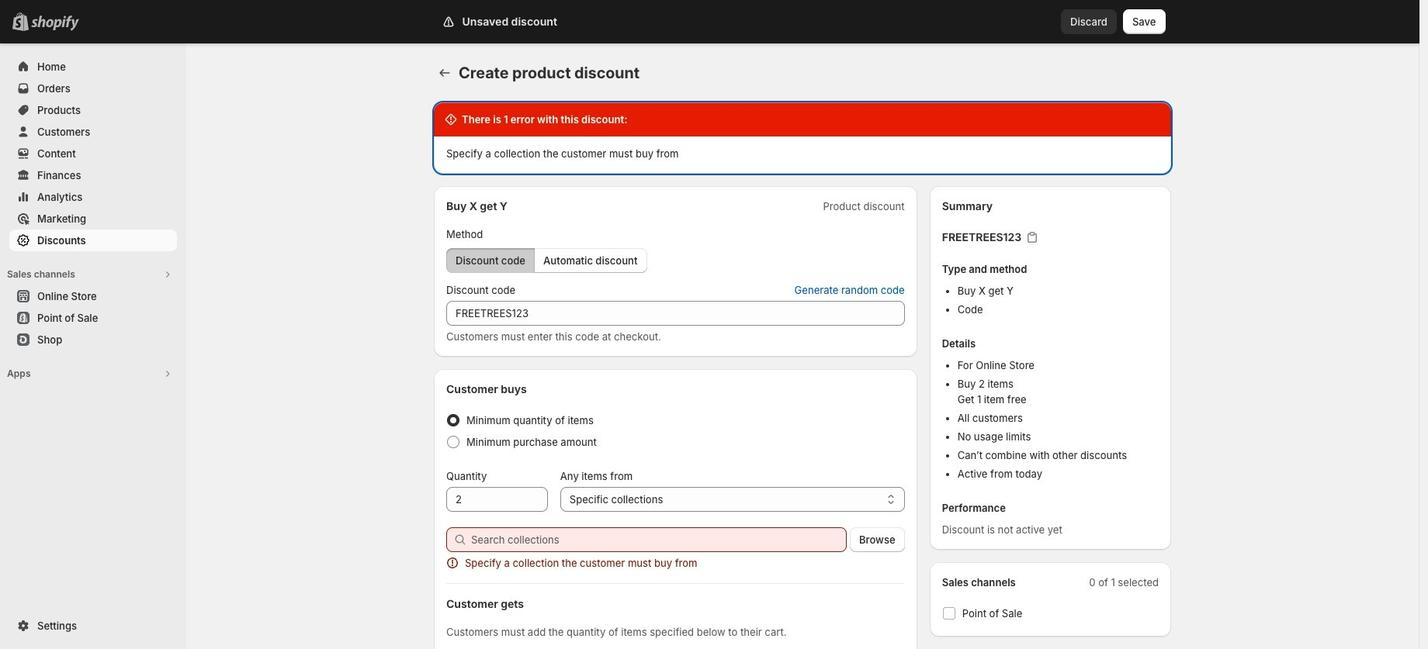 Task type: describe. For each thing, give the bounding box(es) containing it.
Search collections text field
[[471, 528, 847, 553]]



Task type: locate. For each thing, give the bounding box(es) containing it.
None text field
[[446, 301, 905, 326], [446, 488, 548, 512], [446, 301, 905, 326], [446, 488, 548, 512]]

shopify image
[[31, 16, 79, 31]]



Task type: vqa. For each thing, say whether or not it's contained in the screenshot.
list box
no



